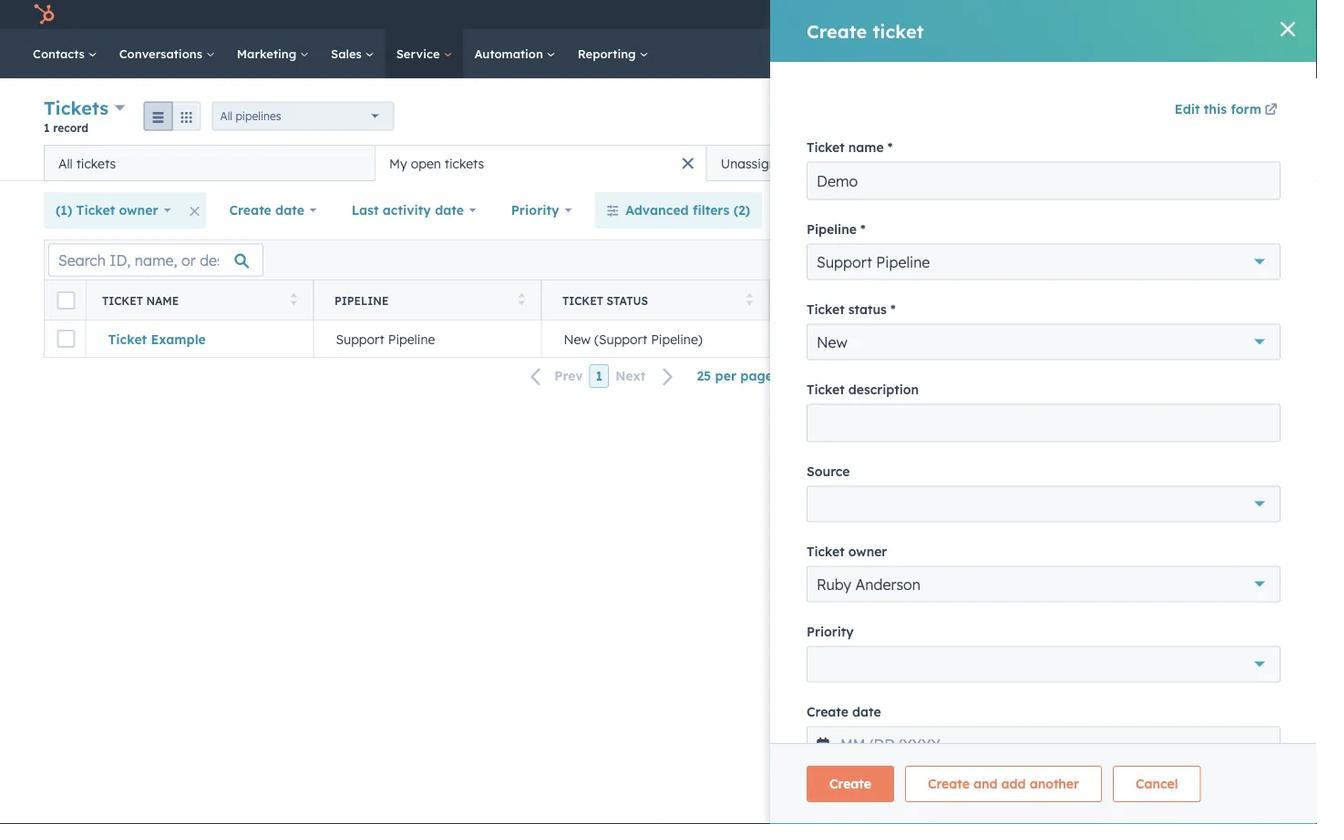 Task type: describe. For each thing, give the bounding box(es) containing it.
self made button
[[1181, 0, 1295, 29]]

all pipelines button
[[212, 102, 394, 131]]

tickets banner
[[44, 95, 1273, 145]]

1 button
[[589, 365, 609, 388]]

unassigned tickets
[[721, 155, 835, 171]]

last
[[352, 202, 379, 218]]

priority
[[511, 202, 559, 218]]

all views
[[1206, 155, 1262, 171]]

name
[[146, 294, 179, 308]]

filters
[[693, 202, 730, 218]]

service link
[[385, 29, 463, 78]]

ticket for ticket name
[[102, 294, 143, 308]]

unassigned tickets button
[[707, 145, 1038, 181]]

today at 11:36 am button
[[769, 321, 997, 357]]

service
[[396, 46, 443, 61]]

hubspot link
[[22, 4, 68, 26]]

upgrade
[[940, 9, 992, 24]]

1 horizontal spatial date
[[435, 202, 464, 218]]

add
[[1077, 155, 1102, 171]]

new (support pipeline) button
[[541, 321, 769, 357]]

help button
[[1081, 0, 1112, 29]]

pipeline)
[[651, 331, 703, 347]]

create date button
[[217, 192, 329, 229]]

contacts link
[[22, 29, 108, 78]]

activity
[[383, 202, 431, 218]]

create ticket button
[[1177, 103, 1273, 132]]

1 for 1 record
[[44, 121, 50, 134]]

ticket example
[[108, 331, 206, 347]]

new (support pipeline)
[[564, 331, 703, 347]]

ticket status
[[562, 294, 648, 308]]

edit
[[1191, 253, 1211, 267]]

marketing
[[237, 46, 300, 61]]

view for add
[[1106, 155, 1136, 171]]

priority button
[[499, 192, 584, 229]]

support pipeline
[[336, 331, 435, 347]]

settings image
[[1123, 8, 1139, 25]]

all for all tickets
[[58, 155, 73, 171]]

tickets button
[[44, 95, 125, 121]]

(1)
[[56, 202, 72, 218]]

notifications image
[[1157, 8, 1174, 25]]

my
[[389, 155, 407, 171]]

support pipeline button
[[314, 321, 541, 357]]

calling icon image
[[1014, 9, 1031, 26]]

save view button
[[1175, 196, 1273, 225]]

conversations link
[[108, 29, 226, 78]]

last activity date
[[352, 202, 464, 218]]

all pipelines
[[220, 109, 281, 123]]

1 for 1
[[596, 368, 603, 384]]

hubspot image
[[33, 4, 55, 26]]

Search HubSpot search field
[[1061, 38, 1284, 69]]

upgrade image
[[920, 8, 937, 25]]

record
[[53, 121, 89, 134]]

self
[[1212, 7, 1233, 22]]

automation
[[474, 46, 547, 61]]

create for create date (cdt)
[[790, 294, 833, 308]]

conversations
[[119, 46, 206, 61]]

views
[[1226, 155, 1262, 171]]

add view (3/5)
[[1077, 155, 1171, 171]]

marketplaces button
[[1043, 0, 1081, 29]]

tickets for all tickets
[[76, 155, 116, 171]]

at
[[831, 331, 844, 347]]

(1) ticket owner button
[[44, 192, 183, 229]]

(1) ticket owner
[[56, 202, 158, 218]]

sales link
[[320, 29, 385, 78]]

pipelines
[[236, 109, 281, 123]]

prev
[[554, 368, 583, 384]]

create for create ticket
[[1192, 110, 1226, 124]]

support
[[336, 331, 384, 347]]

view for save
[[1235, 204, 1258, 217]]

all for all pipelines
[[220, 109, 232, 123]]

create ticket
[[1192, 110, 1258, 124]]

date for create date
[[275, 202, 304, 218]]

advanced
[[626, 202, 689, 218]]

date for create date (cdt)
[[836, 294, 865, 308]]

press to sort. element for ticket status
[[746, 293, 753, 309]]

(2)
[[733, 202, 750, 218]]

clear
[[774, 202, 808, 218]]

press to sort. element for pipeline
[[518, 293, 525, 309]]

ticket inside popup button
[[76, 202, 115, 218]]

group inside tickets banner
[[144, 102, 201, 131]]

0 vertical spatial pipeline
[[335, 294, 389, 308]]

25 per page button
[[685, 358, 797, 395]]

tickets for unassigned tickets
[[795, 155, 835, 171]]

reporting link
[[567, 29, 659, 78]]



Task type: locate. For each thing, give the bounding box(es) containing it.
2 horizontal spatial date
[[836, 294, 865, 308]]

self made
[[1212, 7, 1268, 22]]

notifications button
[[1150, 0, 1181, 29]]

2 tickets from the left
[[445, 155, 484, 171]]

am
[[880, 331, 899, 347]]

date right activity
[[435, 202, 464, 218]]

group
[[144, 102, 201, 131]]

0 horizontal spatial date
[[275, 202, 304, 218]]

all tickets button
[[44, 145, 375, 181]]

25
[[697, 368, 711, 384]]

create inside popup button
[[229, 202, 271, 218]]

made
[[1236, 7, 1268, 22]]

ticket for ticket example
[[108, 331, 147, 347]]

automation link
[[463, 29, 567, 78]]

prev button
[[520, 365, 589, 389]]

1 right the prev
[[596, 368, 603, 384]]

ticket
[[76, 202, 115, 218], [102, 294, 143, 308], [562, 294, 603, 308], [108, 331, 147, 347]]

1 inside tickets banner
[[44, 121, 50, 134]]

my open tickets
[[389, 155, 484, 171]]

pipeline inside button
[[388, 331, 435, 347]]

0 vertical spatial create
[[1192, 110, 1226, 124]]

last activity date button
[[340, 192, 488, 229]]

0 horizontal spatial create
[[229, 202, 271, 218]]

clear all button
[[762, 192, 840, 229]]

all
[[220, 109, 232, 123], [1206, 155, 1222, 171], [58, 155, 73, 171], [812, 202, 828, 218]]

create date
[[229, 202, 304, 218]]

ticket for ticket status
[[562, 294, 603, 308]]

help image
[[1088, 8, 1105, 25]]

ticket left name
[[102, 294, 143, 308]]

0 horizontal spatial 1
[[44, 121, 50, 134]]

view inside "popup button"
[[1106, 155, 1136, 171]]

save
[[1207, 204, 1232, 217]]

search image
[[1275, 46, 1292, 62]]

pipeline up support at the left
[[335, 294, 389, 308]]

date left last
[[275, 202, 304, 218]]

0 vertical spatial 1
[[44, 121, 50, 134]]

all down 1 record
[[58, 155, 73, 171]]

menu
[[909, 0, 1295, 36]]

pipeline right support at the left
[[388, 331, 435, 347]]

ticket up new
[[562, 294, 603, 308]]

ticket example link
[[108, 331, 291, 347]]

advanced filters (2)
[[626, 202, 750, 218]]

advanced filters (2) button
[[595, 192, 762, 229]]

ticket right (1)
[[76, 202, 115, 218]]

tickets right open
[[445, 155, 484, 171]]

contacts
[[33, 46, 88, 61]]

tickets down the record
[[76, 155, 116, 171]]

Search ID, name, or description search field
[[48, 244, 263, 277]]

create
[[1192, 110, 1226, 124], [229, 202, 271, 218], [790, 294, 833, 308]]

view inside button
[[1235, 204, 1258, 217]]

0 vertical spatial view
[[1106, 155, 1136, 171]]

press to sort. image
[[746, 293, 753, 306]]

press to sort. image
[[290, 293, 297, 306], [518, 293, 525, 306]]

settings link
[[1112, 0, 1150, 29]]

date
[[275, 202, 304, 218], [435, 202, 464, 218], [836, 294, 865, 308]]

owner
[[119, 202, 158, 218]]

1 left the record
[[44, 121, 50, 134]]

2 vertical spatial create
[[790, 294, 833, 308]]

marketplaces image
[[1054, 8, 1070, 25]]

1
[[44, 121, 50, 134], [596, 368, 603, 384]]

(cdt)
[[868, 294, 898, 308]]

1 vertical spatial create
[[229, 202, 271, 218]]

today
[[792, 331, 828, 347]]

1 inside button
[[596, 368, 603, 384]]

11:36
[[848, 331, 876, 347]]

all inside the all views link
[[1206, 155, 1222, 171]]

search button
[[1266, 38, 1301, 69]]

0 horizontal spatial tickets
[[76, 155, 116, 171]]

create down all tickets 'button'
[[229, 202, 271, 218]]

create date (cdt)
[[790, 294, 898, 308]]

1 tickets from the left
[[76, 155, 116, 171]]

marketing link
[[226, 29, 320, 78]]

2 horizontal spatial create
[[1192, 110, 1226, 124]]

(3/5)
[[1140, 155, 1171, 171]]

ticket name
[[102, 294, 179, 308]]

1 horizontal spatial 1
[[596, 368, 603, 384]]

1 horizontal spatial view
[[1235, 204, 1258, 217]]

date left (cdt)
[[836, 294, 865, 308]]

create up today in the right top of the page
[[790, 294, 833, 308]]

sales
[[331, 46, 365, 61]]

my open tickets button
[[375, 145, 707, 181]]

menu containing self made
[[909, 0, 1295, 36]]

save view
[[1207, 204, 1258, 217]]

today at 11:36 am
[[792, 331, 899, 347]]

tickets inside all tickets 'button'
[[76, 155, 116, 171]]

open
[[411, 155, 441, 171]]

tickets inside my open tickets button
[[445, 155, 484, 171]]

view right add
[[1106, 155, 1136, 171]]

(support
[[594, 331, 647, 347]]

pagination navigation
[[520, 364, 685, 389]]

view right "save"
[[1235, 204, 1258, 217]]

next
[[615, 368, 646, 384]]

per
[[715, 368, 737, 384]]

all views link
[[1194, 145, 1273, 181]]

tickets inside unassigned tickets button
[[795, 155, 835, 171]]

reporting
[[578, 46, 639, 61]]

page
[[740, 368, 773, 384]]

3 tickets from the left
[[795, 155, 835, 171]]

2 horizontal spatial tickets
[[795, 155, 835, 171]]

new
[[564, 331, 591, 347]]

create left "ticket"
[[1192, 110, 1226, 124]]

all inside all tickets 'button'
[[58, 155, 73, 171]]

ticket
[[1229, 110, 1258, 124]]

0 horizontal spatial view
[[1106, 155, 1136, 171]]

all left pipelines
[[220, 109, 232, 123]]

1 horizontal spatial tickets
[[445, 155, 484, 171]]

1 horizontal spatial press to sort. image
[[518, 293, 525, 306]]

add view (3/5) button
[[1045, 145, 1194, 181]]

tickets
[[44, 97, 109, 119]]

2 press to sort. image from the left
[[518, 293, 525, 306]]

create inside button
[[1192, 110, 1226, 124]]

1 vertical spatial view
[[1235, 204, 1258, 217]]

press to sort. element
[[290, 293, 297, 309], [518, 293, 525, 309], [746, 293, 753, 309]]

ticket down ticket name
[[108, 331, 147, 347]]

1 horizontal spatial create
[[790, 294, 833, 308]]

all tickets
[[58, 155, 116, 171]]

edit columns button
[[1179, 248, 1269, 272]]

example
[[151, 331, 206, 347]]

calling icon button
[[1007, 2, 1038, 29]]

3 press to sort. element from the left
[[746, 293, 753, 309]]

all left views at the right of page
[[1206, 155, 1222, 171]]

1 record
[[44, 121, 89, 134]]

tickets up clear all
[[795, 155, 835, 171]]

all inside clear all button
[[812, 202, 828, 218]]

25 per page
[[697, 368, 773, 384]]

press to sort. image for first press to sort. element from left
[[290, 293, 297, 306]]

all right clear
[[812, 202, 828, 218]]

all for all views
[[1206, 155, 1222, 171]]

status
[[607, 294, 648, 308]]

pipeline
[[335, 294, 389, 308], [388, 331, 435, 347]]

press to sort. image for pipeline press to sort. element
[[518, 293, 525, 306]]

next button
[[609, 365, 685, 389]]

1 vertical spatial pipeline
[[388, 331, 435, 347]]

1 vertical spatial 1
[[596, 368, 603, 384]]

2 press to sort. element from the left
[[518, 293, 525, 309]]

create for create date
[[229, 202, 271, 218]]

1 horizontal spatial press to sort. element
[[518, 293, 525, 309]]

0 horizontal spatial press to sort. element
[[290, 293, 297, 309]]

1 press to sort. image from the left
[[290, 293, 297, 306]]

2 horizontal spatial press to sort. element
[[746, 293, 753, 309]]

ruby anderson image
[[1192, 6, 1208, 23]]

unassigned
[[721, 155, 792, 171]]

clear all
[[774, 202, 828, 218]]

columns
[[1214, 253, 1257, 267]]

all inside all pipelines popup button
[[220, 109, 232, 123]]

0 horizontal spatial press to sort. image
[[290, 293, 297, 306]]

tickets
[[76, 155, 116, 171], [445, 155, 484, 171], [795, 155, 835, 171]]

1 press to sort. element from the left
[[290, 293, 297, 309]]



Task type: vqa. For each thing, say whether or not it's contained in the screenshot.
the Create date
yes



